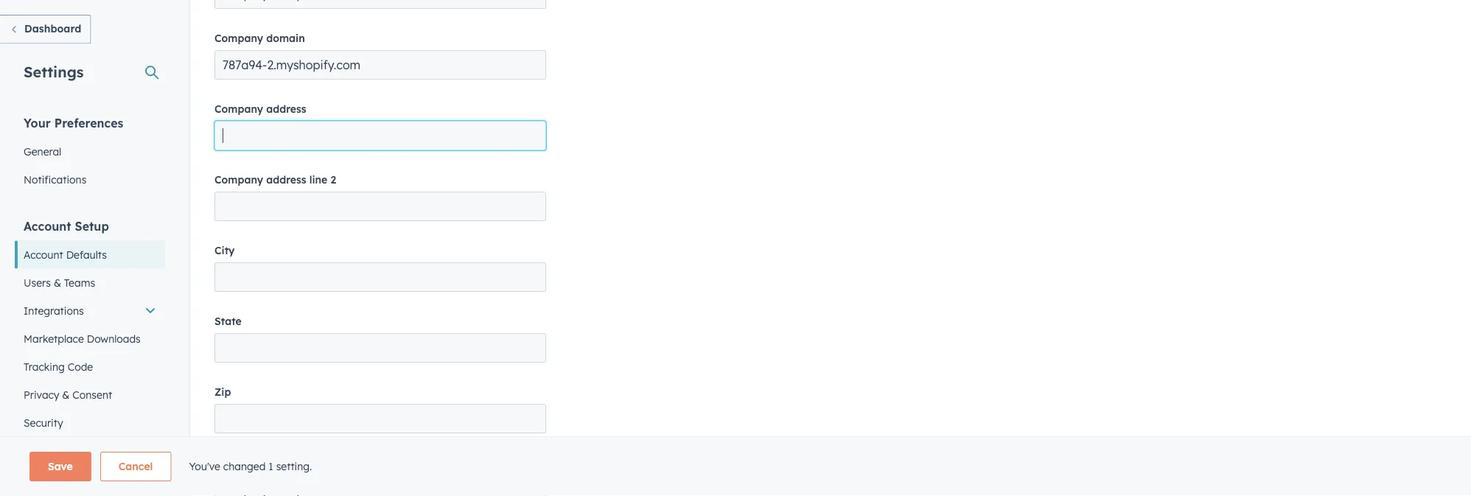 Task type: describe. For each thing, give the bounding box(es) containing it.
your preferences element
[[15, 115, 165, 194]]

preferences
[[54, 115, 123, 130]]

City text field
[[215, 262, 546, 292]]

users
[[24, 276, 51, 289]]

integrations
[[24, 304, 84, 317]]

& for users
[[54, 276, 61, 289]]

integrations button
[[15, 297, 165, 325]]

account setup element
[[15, 218, 165, 437]]

cancel button
[[100, 452, 171, 481]]

tracking code
[[24, 360, 93, 373]]

changed
[[223, 460, 266, 473]]

Company address line 2 text field
[[215, 192, 546, 221]]

company address line 2
[[215, 173, 336, 186]]

company for company address
[[215, 102, 263, 115]]

save
[[48, 460, 73, 473]]

account for account defaults
[[24, 248, 63, 261]]

Zip text field
[[215, 404, 546, 434]]

marketplace downloads link
[[15, 325, 165, 353]]

you've
[[189, 460, 220, 473]]

cancel
[[119, 460, 153, 473]]

line
[[309, 173, 328, 186]]

consent
[[72, 388, 112, 401]]

1
[[269, 460, 273, 473]]

state
[[215, 315, 242, 328]]

country
[[215, 456, 255, 469]]

Company domain text field
[[215, 50, 546, 80]]

city
[[215, 244, 235, 257]]

Company name text field
[[215, 0, 546, 9]]

marketplace
[[24, 332, 84, 345]]

dashboard
[[24, 22, 81, 35]]

general link
[[15, 137, 165, 166]]

account defaults
[[24, 248, 107, 261]]

company address
[[215, 102, 306, 115]]

privacy & consent link
[[15, 381, 165, 409]]

company for company address line 2
[[215, 173, 263, 186]]

general
[[24, 145, 61, 158]]

security link
[[15, 409, 165, 437]]

State text field
[[215, 333, 546, 363]]

address for company address line 2
[[266, 173, 306, 186]]



Task type: vqa. For each thing, say whether or not it's contained in the screenshot.
Marketplaces icon
no



Task type: locate. For each thing, give the bounding box(es) containing it.
address left line
[[266, 173, 306, 186]]

code
[[68, 360, 93, 373]]

1 vertical spatial company
[[215, 102, 263, 115]]

1 vertical spatial &
[[62, 388, 70, 401]]

0 vertical spatial address
[[266, 102, 306, 115]]

1 vertical spatial account
[[24, 248, 63, 261]]

teams
[[64, 276, 95, 289]]

account inside account defaults link
[[24, 248, 63, 261]]

address down domain
[[266, 102, 306, 115]]

setup
[[75, 219, 109, 233]]

users & teams link
[[15, 269, 165, 297]]

2 company from the top
[[215, 102, 263, 115]]

& for privacy
[[62, 388, 70, 401]]

notifications link
[[15, 166, 165, 194]]

Country text field
[[215, 475, 546, 496]]

1 account from the top
[[24, 219, 71, 233]]

company for company domain
[[215, 32, 263, 45]]

domain
[[266, 32, 305, 45]]

zip
[[215, 386, 231, 399]]

0 vertical spatial &
[[54, 276, 61, 289]]

users & teams
[[24, 276, 95, 289]]

1 company from the top
[[215, 32, 263, 45]]

3 company from the top
[[215, 173, 263, 186]]

&
[[54, 276, 61, 289], [62, 388, 70, 401]]

tracking code link
[[15, 353, 165, 381]]

settings
[[24, 62, 84, 81]]

account
[[24, 219, 71, 233], [24, 248, 63, 261]]

address for company address
[[266, 102, 306, 115]]

0 horizontal spatial &
[[54, 276, 61, 289]]

2 vertical spatial company
[[215, 173, 263, 186]]

address
[[266, 102, 306, 115], [266, 173, 306, 186]]

marketplace downloads
[[24, 332, 141, 345]]

save button
[[29, 452, 91, 481]]

account for account setup
[[24, 219, 71, 233]]

tracking
[[24, 360, 65, 373]]

company domain
[[215, 32, 305, 45]]

0 vertical spatial company
[[215, 32, 263, 45]]

dashboard link
[[0, 15, 91, 44]]

setting.
[[276, 460, 312, 473]]

privacy & consent
[[24, 388, 112, 401]]

privacy
[[24, 388, 59, 401]]

you've changed 1 setting.
[[189, 460, 312, 473]]

1 horizontal spatial &
[[62, 388, 70, 401]]

1 address from the top
[[266, 102, 306, 115]]

downloads
[[87, 332, 141, 345]]

your preferences
[[24, 115, 123, 130]]

defaults
[[66, 248, 107, 261]]

account defaults link
[[15, 241, 165, 269]]

& right users
[[54, 276, 61, 289]]

account up "account defaults"
[[24, 219, 71, 233]]

account setup
[[24, 219, 109, 233]]

your
[[24, 115, 51, 130]]

notifications
[[24, 173, 87, 186]]

account up users
[[24, 248, 63, 261]]

1 vertical spatial address
[[266, 173, 306, 186]]

Company address text field
[[215, 121, 546, 150]]

security
[[24, 416, 63, 429]]

2 account from the top
[[24, 248, 63, 261]]

2 address from the top
[[266, 173, 306, 186]]

company
[[215, 32, 263, 45], [215, 102, 263, 115], [215, 173, 263, 186]]

0 vertical spatial account
[[24, 219, 71, 233]]

& right "privacy"
[[62, 388, 70, 401]]

2
[[331, 173, 336, 186]]



